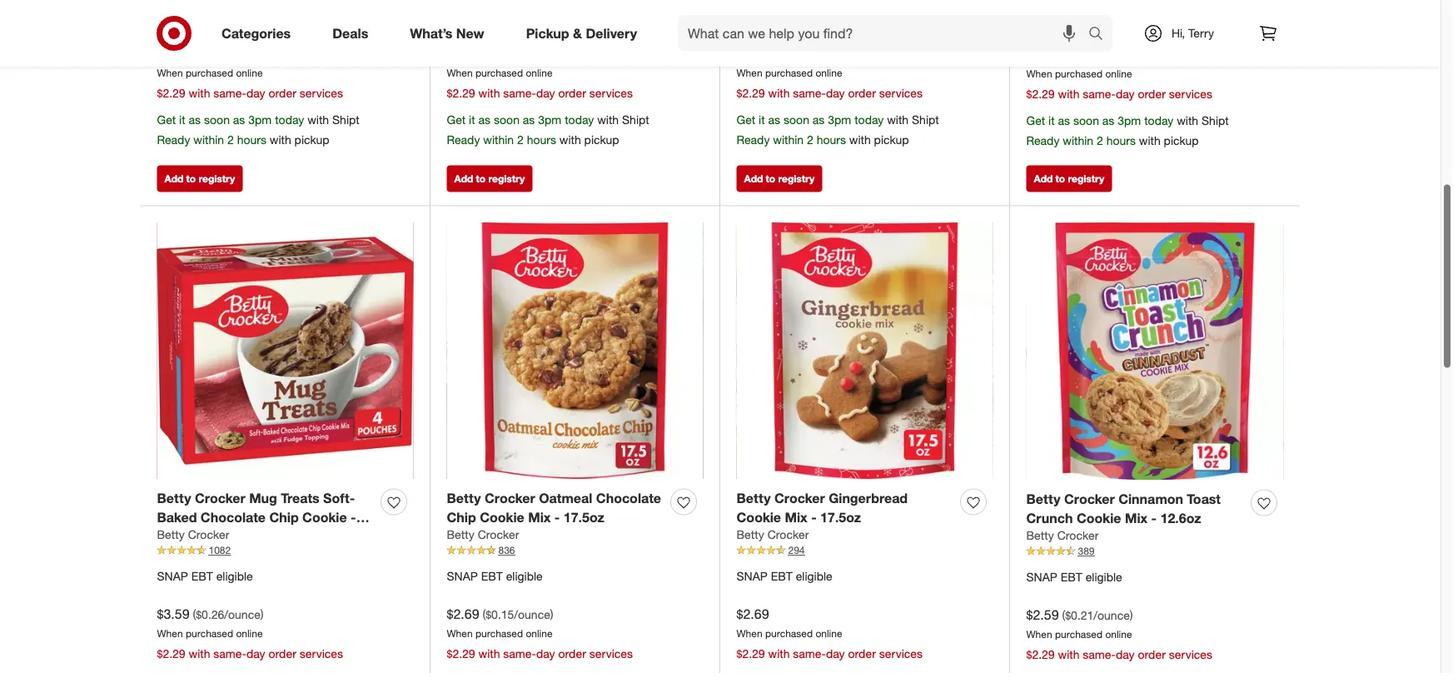 Task type: locate. For each thing, give the bounding box(es) containing it.
betty crocker mug treats soft- baked chocolate chip cookie - 4ct/13.9oz
[[157, 490, 356, 545]]

betty crocker cinnamon toast crunch cookie mix - 12.6oz image
[[1027, 223, 1284, 480], [1027, 223, 1284, 480]]

today for 4th add to registry button from the right
[[275, 113, 304, 127]]

ebt
[[191, 8, 213, 23], [771, 8, 793, 23], [1061, 9, 1083, 24], [191, 569, 213, 583], [481, 569, 503, 583], [771, 569, 793, 583], [1061, 570, 1083, 584]]

betty for betty crocker mug treats soft- baked chocolate chip cookie - 4ct/13.9oz link
[[157, 490, 191, 507]]

$2.69 ( $0.15 /ounce when purchased online $2.29 with same-day order services down categories
[[157, 45, 343, 101]]

4 add to registry from the left
[[1034, 173, 1105, 185]]

/ounce
[[224, 47, 261, 61], [804, 47, 840, 61], [1094, 47, 1130, 62], [224, 607, 261, 622], [514, 607, 551, 622], [1094, 608, 1130, 623]]

mix for crunch
[[1125, 510, 1148, 526]]

betty inside betty crocker cinnamon toast crunch cookie mix - 12.6oz
[[1027, 491, 1061, 507]]

) inside $2.59 ( $0.21 /ounce ) when purchased online $2.29 with same-day order services
[[1130, 608, 1133, 623]]

1 horizontal spatial chocolate
[[596, 490, 661, 507]]

) for betty crocker oatmeal chocolate chip cookie mix - 17.5oz
[[551, 607, 554, 622]]

betty crocker down crunch
[[1027, 529, 1099, 543]]

- down the cinnamon
[[1152, 510, 1157, 526]]

add
[[165, 173, 183, 185], [454, 173, 473, 185], [744, 173, 763, 185], [1034, 173, 1053, 185]]

3pm
[[248, 113, 272, 127], [538, 113, 562, 127], [828, 113, 852, 127], [1118, 114, 1142, 128]]

$2.69
[[157, 45, 190, 62], [737, 45, 769, 62], [1027, 46, 1059, 62], [447, 606, 479, 622], [737, 606, 769, 622]]

)
[[840, 47, 844, 61], [261, 607, 264, 622], [551, 607, 554, 622], [1130, 608, 1133, 623]]

crocker for betty crocker cinnamon toast crunch cookie mix - 12.6oz betty crocker 'link'
[[1058, 529, 1099, 543]]

0 horizontal spatial $2.69 ( $0.15 /ounce ) when purchased online $2.29 with same-day order services
[[447, 606, 633, 661]]

1 horizontal spatial $2.69 ( $0.15 /ounce when purchased online $2.29 with same-day order services
[[1027, 46, 1213, 102]]

mix inside betty crocker cinnamon toast crunch cookie mix - 12.6oz
[[1125, 510, 1148, 526]]

2 add to registry from the left
[[454, 173, 525, 185]]

hours
[[237, 133, 267, 147], [527, 133, 556, 147], [817, 133, 846, 147], [1107, 134, 1136, 148]]

4 add from the left
[[1034, 173, 1053, 185]]

betty crocker link for betty crocker mug treats soft- baked chocolate chip cookie - 4ct/13.9oz
[[157, 527, 229, 544]]

17.5oz down the gingerbread
[[821, 509, 861, 526]]

2 horizontal spatial mix
[[1125, 510, 1148, 526]]

order inside $3.59 ( $0.26 /ounce ) when purchased online $2.29 with same-day order services
[[269, 647, 296, 661]]

0 horizontal spatial $2.69 ( $0.15 /ounce when purchased online $2.29 with same-day order services
[[157, 45, 343, 101]]

it
[[179, 113, 185, 127], [469, 113, 475, 127], [759, 113, 765, 127], [1049, 114, 1055, 128]]

betty crocker link down baked
[[157, 527, 229, 544]]

2
[[227, 133, 234, 147], [517, 133, 524, 147], [807, 133, 814, 147], [1097, 134, 1104, 148]]

betty crocker for betty crocker gingerbread cookie mix - 17.5oz
[[737, 528, 809, 543]]

- down soft-
[[351, 509, 356, 526]]

gingerbread
[[829, 490, 908, 507]]

betty inside the betty crocker mug treats soft- baked chocolate chip cookie - 4ct/13.9oz
[[157, 490, 191, 507]]

1 horizontal spatial chip
[[447, 509, 476, 526]]

betty crocker down baked
[[157, 528, 229, 543]]

$2.29 inside $3.59 ( $0.26 /ounce ) when purchased online $2.29 with same-day order services
[[157, 647, 185, 661]]

day
[[247, 86, 265, 101], [536, 86, 555, 101], [826, 86, 845, 101], [1116, 87, 1135, 102], [247, 647, 265, 661], [536, 647, 555, 661], [826, 647, 845, 661], [1116, 648, 1135, 662]]

1 add to registry from the left
[[165, 173, 235, 185]]

2 registry from the left
[[489, 173, 525, 185]]

registry for third add to registry button from left
[[778, 173, 815, 185]]

( inside $2.59 ( $0.21 /ounce ) when purchased online $2.29 with same-day order services
[[1063, 608, 1066, 623]]

17.5oz down oatmeal
[[564, 509, 605, 526]]

order inside $2.59 ( $0.21 /ounce ) when purchased online $2.29 with same-day order services
[[1138, 648, 1166, 662]]

1 horizontal spatial mix
[[785, 509, 808, 526]]

4 registry from the left
[[1068, 173, 1105, 185]]

delivery
[[586, 25, 637, 41]]

cookie inside the betty crocker mug treats soft- baked chocolate chip cookie - 4ct/13.9oz
[[303, 509, 347, 526]]

add to registry for third add to registry button from left
[[744, 173, 815, 185]]

betty crocker mug treats soft-baked chocolate chip cookie - 4ct/13.9oz image
[[157, 223, 414, 479], [157, 223, 414, 479]]

3 add to registry from the left
[[744, 173, 815, 185]]

get it as soon as 3pm today with shipt ready within 2 hours with pickup for second add to registry button from the left
[[447, 113, 650, 147]]

-
[[351, 509, 356, 526], [555, 509, 560, 526], [812, 509, 817, 526], [1152, 510, 1157, 526]]

it for 4th add to registry button from the right
[[179, 113, 185, 127]]

crocker for betty crocker mug treats soft- baked chocolate chip cookie - 4ct/13.9oz link
[[195, 490, 246, 507]]

within for first add to registry button from right
[[1063, 134, 1094, 148]]

betty crocker up 836 at the left
[[447, 528, 519, 543]]

online
[[236, 67, 263, 80], [526, 67, 553, 80], [816, 67, 843, 80], [1106, 68, 1133, 81], [236, 628, 263, 640], [526, 628, 553, 640], [816, 628, 843, 640], [1106, 629, 1133, 641]]

betty crocker oatmeal chocolate chip cookie mix - 17.5oz
[[447, 490, 661, 526]]

ready for second add to registry button from the left
[[447, 133, 480, 147]]

17.5oz inside betty crocker gingerbread cookie mix - 17.5oz
[[821, 509, 861, 526]]

betty crocker oatmeal chocolate chip cookie mix - 17.5oz image
[[447, 223, 704, 479], [447, 223, 704, 479]]

betty crocker gingerbread cookie mix - 17.5oz image
[[737, 223, 993, 479], [737, 223, 993, 479]]

$2.69 inside $2.69 when purchased online $2.29 with same-day order services
[[737, 606, 769, 622]]

$2.59
[[1027, 607, 1059, 623]]

betty inside betty crocker oatmeal chocolate chip cookie mix - 17.5oz
[[447, 490, 481, 507]]

1 to from the left
[[186, 173, 196, 185]]

it for third add to registry button from left
[[759, 113, 765, 127]]

registry for first add to registry button from right
[[1068, 173, 1105, 185]]

betty crocker
[[157, 528, 229, 543], [447, 528, 519, 543], [737, 528, 809, 543], [1027, 529, 1099, 543]]

$2.69 ( $0.15 /ounce when purchased online $2.29 with same-day order services for first add to registry button from right
[[1027, 46, 1213, 102]]

purchased inside $2.69 when purchased online $2.29 with same-day order services
[[766, 628, 813, 640]]

- up 294 link
[[812, 509, 817, 526]]

pickup
[[526, 25, 569, 41]]

$0.15
[[196, 47, 224, 61], [776, 47, 804, 61], [1066, 47, 1094, 62], [486, 607, 514, 622]]

betty for betty crocker 'link' for betty crocker oatmeal chocolate chip cookie mix - 17.5oz
[[447, 528, 475, 543]]

to
[[186, 173, 196, 185], [476, 173, 486, 185], [766, 173, 776, 185], [1056, 173, 1066, 185]]

get it as soon as 3pm today with shipt ready within 2 hours with pickup for first add to registry button from right
[[1027, 114, 1229, 148]]

ready for first add to registry button from right
[[1027, 134, 1060, 148]]

crocker
[[195, 490, 246, 507], [485, 490, 535, 507], [775, 490, 825, 507], [1065, 491, 1115, 507], [188, 528, 229, 543], [478, 528, 519, 543], [768, 528, 809, 543], [1058, 529, 1099, 543]]

0 horizontal spatial chip
[[269, 509, 299, 526]]

cookie inside betty crocker cinnamon toast crunch cookie mix - 12.6oz
[[1077, 510, 1122, 526]]

when inside $2.69 when purchased online $2.29 with same-day order services
[[737, 628, 763, 640]]

chocolate inside betty crocker oatmeal chocolate chip cookie mix - 17.5oz
[[596, 490, 661, 507]]

order
[[269, 86, 296, 101], [559, 86, 586, 101], [848, 86, 876, 101], [1138, 87, 1166, 102], [269, 647, 296, 661], [559, 647, 586, 661], [848, 647, 876, 661], [1138, 648, 1166, 662]]

pickup for first add to registry button from right
[[1164, 134, 1199, 148]]

within for third add to registry button from left
[[773, 133, 804, 147]]

$2.69 ( $0.15 /ounce ) when purchased online $2.29 with same-day order services
[[737, 45, 923, 101], [447, 606, 633, 661]]

betty crocker gingerbread cookie mix - 17.5oz
[[737, 490, 908, 526]]

$2.29
[[157, 86, 185, 101], [447, 86, 475, 101], [737, 86, 765, 101], [1027, 87, 1055, 102], [157, 647, 185, 661], [447, 647, 475, 661], [737, 647, 765, 661], [1027, 648, 1055, 662]]

cookie inside betty crocker gingerbread cookie mix - 17.5oz
[[737, 509, 781, 526]]

betty crocker cinnamon toast crunch cookie mix - 12.6oz link
[[1027, 490, 1245, 528]]

registry
[[199, 173, 235, 185], [489, 173, 525, 185], [778, 173, 815, 185], [1068, 173, 1105, 185]]

with
[[189, 86, 210, 101], [479, 86, 500, 101], [769, 86, 790, 101], [1058, 87, 1080, 102], [308, 113, 329, 127], [598, 113, 619, 127], [887, 113, 909, 127], [1177, 114, 1199, 128], [270, 133, 291, 147], [560, 133, 581, 147], [850, 133, 871, 147], [1139, 134, 1161, 148], [189, 647, 210, 661], [479, 647, 500, 661], [769, 647, 790, 661], [1058, 648, 1080, 662]]

4ct/13.9oz
[[157, 528, 223, 545]]

mix down the cinnamon
[[1125, 510, 1148, 526]]

eligible
[[216, 8, 253, 23], [796, 8, 833, 23], [1086, 9, 1123, 24], [216, 569, 253, 583], [506, 569, 543, 583], [796, 569, 833, 583], [1086, 570, 1123, 584]]

17.5oz
[[564, 509, 605, 526], [821, 509, 861, 526]]

soon
[[204, 113, 230, 127], [494, 113, 520, 127], [784, 113, 810, 127], [1074, 114, 1100, 128]]

crocker inside the betty crocker mug treats soft- baked chocolate chip cookie - 4ct/13.9oz
[[195, 490, 246, 507]]

add to registry for first add to registry button from right
[[1034, 173, 1105, 185]]

1 registry from the left
[[199, 173, 235, 185]]

mix up 294
[[785, 509, 808, 526]]

$2.69 ( $0.15 /ounce when purchased online $2.29 with same-day order services down search at top right
[[1027, 46, 1213, 102]]

ready
[[157, 133, 190, 147], [447, 133, 480, 147], [737, 133, 770, 147], [1027, 134, 1060, 148]]

chocolate down mug
[[201, 509, 266, 526]]

services
[[300, 86, 343, 101], [590, 86, 633, 101], [880, 86, 923, 101], [1169, 87, 1213, 102], [300, 647, 343, 661], [590, 647, 633, 661], [880, 647, 923, 661], [1169, 648, 1213, 662]]

cookie
[[303, 509, 347, 526], [480, 509, 525, 526], [737, 509, 781, 526], [1077, 510, 1122, 526]]

1 horizontal spatial 17.5oz
[[821, 509, 861, 526]]

betty crocker for betty crocker mug treats soft- baked chocolate chip cookie - 4ct/13.9oz
[[157, 528, 229, 543]]

0 horizontal spatial 17.5oz
[[564, 509, 605, 526]]

betty crocker mug treats soft- baked chocolate chip cookie - 4ct/13.9oz link
[[157, 489, 374, 545]]

crocker inside betty crocker oatmeal chocolate chip cookie mix - 17.5oz
[[485, 490, 535, 507]]

crocker inside betty crocker cinnamon toast crunch cookie mix - 12.6oz
[[1065, 491, 1115, 507]]

same- inside $3.59 ( $0.26 /ounce ) when purchased online $2.29 with same-day order services
[[214, 647, 247, 661]]

chip
[[269, 509, 299, 526], [447, 509, 476, 526]]

crocker inside betty crocker gingerbread cookie mix - 17.5oz
[[775, 490, 825, 507]]

3 registry from the left
[[778, 173, 815, 185]]

betty for betty crocker cinnamon toast crunch cookie mix - 12.6oz betty crocker 'link'
[[1027, 529, 1055, 543]]

get for first add to registry button from right
[[1027, 114, 1046, 128]]

betty crocker link up 836 at the left
[[447, 527, 519, 544]]

836
[[499, 545, 515, 557]]

shipt for 4th add to registry button from the right
[[332, 113, 360, 127]]

same- inside $2.69 when purchased online $2.29 with same-day order services
[[793, 647, 826, 661]]

get it as soon as 3pm today with shipt ready within 2 hours with pickup
[[157, 113, 360, 147], [447, 113, 650, 147], [737, 113, 939, 147], [1027, 114, 1229, 148]]

categories link
[[207, 15, 312, 52]]

today
[[275, 113, 304, 127], [565, 113, 594, 127], [855, 113, 884, 127], [1145, 114, 1174, 128]]

chocolate
[[596, 490, 661, 507], [201, 509, 266, 526]]

1 chip from the left
[[269, 509, 299, 526]]

betty crocker link
[[157, 527, 229, 544], [447, 527, 519, 544], [737, 527, 809, 544], [1027, 528, 1099, 545]]

shipt
[[332, 113, 360, 127], [622, 113, 650, 127], [912, 113, 939, 127], [1202, 114, 1229, 128]]

1 17.5oz from the left
[[564, 509, 605, 526]]

betty crocker for betty crocker oatmeal chocolate chip cookie mix - 17.5oz
[[447, 528, 519, 543]]

within
[[194, 133, 224, 147], [483, 133, 514, 147], [773, 133, 804, 147], [1063, 134, 1094, 148]]

pickup & delivery link
[[512, 15, 658, 52]]

1 horizontal spatial $2.69 ( $0.15 /ounce ) when purchased online $2.29 with same-day order services
[[737, 45, 923, 101]]

betty crocker link up 294
[[737, 527, 809, 544]]

as
[[189, 113, 201, 127], [233, 113, 245, 127], [479, 113, 491, 127], [523, 113, 535, 127], [769, 113, 781, 127], [813, 113, 825, 127], [1058, 114, 1071, 128], [1103, 114, 1115, 128]]

services inside $2.69 when purchased online $2.29 with same-day order services
[[880, 647, 923, 661]]

hi, terry
[[1172, 26, 1215, 40]]

purchased
[[186, 67, 233, 80], [476, 67, 523, 80], [766, 67, 813, 80], [1055, 68, 1103, 81], [186, 628, 233, 640], [476, 628, 523, 640], [766, 628, 813, 640], [1055, 629, 1103, 641]]

hours for first add to registry button from right
[[1107, 134, 1136, 148]]

snap
[[157, 8, 188, 23], [737, 8, 768, 23], [1027, 9, 1058, 24], [157, 569, 188, 583], [447, 569, 478, 583], [737, 569, 768, 583], [1027, 570, 1058, 584]]

betty crocker link down crunch
[[1027, 528, 1099, 545]]

mix inside betty crocker gingerbread cookie mix - 17.5oz
[[785, 509, 808, 526]]

betty crocker up 294
[[737, 528, 809, 543]]

389
[[1078, 545, 1095, 558]]

- down oatmeal
[[555, 509, 560, 526]]

add to registry for second add to registry button from the left
[[454, 173, 525, 185]]

mix inside betty crocker oatmeal chocolate chip cookie mix - 17.5oz
[[528, 509, 551, 526]]

(
[[193, 47, 196, 61], [773, 47, 776, 61], [1063, 47, 1066, 62], [193, 607, 196, 622], [483, 607, 486, 622], [1063, 608, 1066, 623]]

with inside $2.69 when purchased online $2.29 with same-day order services
[[769, 647, 790, 661]]

&
[[573, 25, 582, 41]]

389 link
[[1027, 545, 1284, 559]]

shipt for second add to registry button from the left
[[622, 113, 650, 127]]

0 vertical spatial $2.69 ( $0.15 /ounce ) when purchased online $2.29 with same-day order services
[[737, 45, 923, 101]]

0 horizontal spatial mix
[[528, 509, 551, 526]]

chocolate right oatmeal
[[596, 490, 661, 507]]

when
[[157, 67, 183, 80], [447, 67, 473, 80], [737, 67, 763, 80], [1027, 68, 1053, 81], [157, 628, 183, 640], [447, 628, 473, 640], [737, 628, 763, 640], [1027, 629, 1053, 641]]

1 vertical spatial chocolate
[[201, 509, 266, 526]]

shipt for third add to registry button from left
[[912, 113, 939, 127]]

hours for second add to registry button from the left
[[527, 133, 556, 147]]

pickup for third add to registry button from left
[[874, 133, 909, 147]]

$2.69 for 4th add to registry button from the right
[[157, 45, 190, 62]]

with inside $2.59 ( $0.21 /ounce ) when purchased online $2.29 with same-day order services
[[1058, 648, 1080, 662]]

2 chip from the left
[[447, 509, 476, 526]]

pickup
[[295, 133, 330, 147], [584, 133, 619, 147], [874, 133, 909, 147], [1164, 134, 1199, 148]]

2 17.5oz from the left
[[821, 509, 861, 526]]

same-
[[214, 86, 247, 101], [503, 86, 536, 101], [793, 86, 826, 101], [1083, 87, 1116, 102], [214, 647, 247, 661], [503, 647, 536, 661], [793, 647, 826, 661], [1083, 648, 1116, 662]]

0 horizontal spatial chocolate
[[201, 509, 266, 526]]

oatmeal
[[539, 490, 593, 507]]

betty crocker link for betty crocker oatmeal chocolate chip cookie mix - 17.5oz
[[447, 527, 519, 544]]

betty crocker for betty crocker cinnamon toast crunch cookie mix - 12.6oz
[[1027, 529, 1099, 543]]

get
[[157, 113, 176, 127], [447, 113, 466, 127], [737, 113, 756, 127], [1027, 114, 1046, 128]]

purchased inside $3.59 ( $0.26 /ounce ) when purchased online $2.29 with same-day order services
[[186, 628, 233, 640]]

$2.69 ( $0.15 /ounce when purchased online $2.29 with same-day order services
[[157, 45, 343, 101], [1027, 46, 1213, 102]]

snap ebt eligible
[[157, 8, 253, 23], [737, 8, 833, 23], [1027, 9, 1123, 24], [157, 569, 253, 583], [447, 569, 543, 583], [737, 569, 833, 583], [1027, 570, 1123, 584]]

betty
[[157, 490, 191, 507], [447, 490, 481, 507], [737, 490, 771, 507], [1027, 491, 1061, 507], [157, 528, 185, 543], [447, 528, 475, 543], [737, 528, 765, 543], [1027, 529, 1055, 543]]

$0.15 for third add to registry button from left
[[776, 47, 804, 61]]

add to registry
[[165, 173, 235, 185], [454, 173, 525, 185], [744, 173, 815, 185], [1034, 173, 1105, 185]]

mix
[[528, 509, 551, 526], [785, 509, 808, 526], [1125, 510, 1148, 526]]

mix down oatmeal
[[528, 509, 551, 526]]

betty inside betty crocker gingerbread cookie mix - 17.5oz
[[737, 490, 771, 507]]

with inside $3.59 ( $0.26 /ounce ) when purchased online $2.29 with same-day order services
[[189, 647, 210, 661]]

categories
[[222, 25, 291, 41]]

$0.26
[[196, 607, 224, 622]]

0 vertical spatial chocolate
[[596, 490, 661, 507]]

) inside $3.59 ( $0.26 /ounce ) when purchased online $2.29 with same-day order services
[[261, 607, 264, 622]]

betty crocker link for betty crocker cinnamon toast crunch cookie mix - 12.6oz
[[1027, 528, 1099, 545]]



Task type: vqa. For each thing, say whether or not it's contained in the screenshot.
the by
no



Task type: describe. For each thing, give the bounding box(es) containing it.
search
[[1081, 27, 1121, 43]]

836 link
[[447, 544, 704, 558]]

3pm for third add to registry button from left
[[828, 113, 852, 127]]

day inside $3.59 ( $0.26 /ounce ) when purchased online $2.29 with same-day order services
[[247, 647, 265, 661]]

hours for 4th add to registry button from the right
[[237, 133, 267, 147]]

day inside $2.59 ( $0.21 /ounce ) when purchased online $2.29 with same-day order services
[[1116, 648, 1135, 662]]

betty for "betty crocker cinnamon toast crunch cookie mix - 12.6oz" link
[[1027, 491, 1061, 507]]

betty crocker gingerbread cookie mix - 17.5oz link
[[737, 489, 954, 527]]

betty for betty crocker oatmeal chocolate chip cookie mix - 17.5oz link
[[447, 490, 481, 507]]

betty crocker cinnamon toast crunch cookie mix - 12.6oz
[[1027, 491, 1221, 526]]

shipt for first add to registry button from right
[[1202, 114, 1229, 128]]

terry
[[1189, 26, 1215, 40]]

get for second add to registry button from the left
[[447, 113, 466, 127]]

what's new
[[410, 25, 485, 41]]

baked
[[157, 509, 197, 526]]

1082
[[209, 545, 231, 557]]

ready for 4th add to registry button from the right
[[157, 133, 190, 147]]

crocker for betty crocker 'link' for betty crocker oatmeal chocolate chip cookie mix - 17.5oz
[[478, 528, 519, 543]]

get it as soon as 3pm today with shipt ready within 2 hours with pickup for 4th add to registry button from the right
[[157, 113, 360, 147]]

$2.69 ( $0.15 /ounce when purchased online $2.29 with same-day order services for 4th add to registry button from the right
[[157, 45, 343, 101]]

pickup for second add to registry button from the left
[[584, 133, 619, 147]]

within for 4th add to registry button from the right
[[194, 133, 224, 147]]

pickup & delivery
[[526, 25, 637, 41]]

when purchased online
[[447, 67, 553, 80]]

$2.29 inside $2.59 ( $0.21 /ounce ) when purchased online $2.29 with same-day order services
[[1027, 648, 1055, 662]]

order inside $2.69 when purchased online $2.29 with same-day order services
[[848, 647, 876, 661]]

within for second add to registry button from the left
[[483, 133, 514, 147]]

$0.21
[[1066, 608, 1094, 623]]

crocker for betty crocker gingerbread cookie mix - 17.5oz link
[[775, 490, 825, 507]]

2 add from the left
[[454, 173, 473, 185]]

crocker for "betty crocker cinnamon toast crunch cookie mix - 12.6oz" link
[[1065, 491, 1115, 507]]

294
[[789, 545, 805, 557]]

what's new link
[[396, 15, 505, 52]]

hi,
[[1172, 26, 1186, 40]]

$0.15 for first add to registry button from right
[[1066, 47, 1094, 62]]

crocker for betty crocker 'link' for betty crocker mug treats soft- baked chocolate chip cookie - 4ct/13.9oz
[[188, 528, 229, 543]]

online inside $2.59 ( $0.21 /ounce ) when purchased online $2.29 with same-day order services
[[1106, 629, 1133, 641]]

2 to from the left
[[476, 173, 486, 185]]

2 add to registry button from the left
[[447, 166, 533, 192]]

chip inside the betty crocker mug treats soft- baked chocolate chip cookie - 4ct/13.9oz
[[269, 509, 299, 526]]

when inside $3.59 ( $0.26 /ounce ) when purchased online $2.29 with same-day order services
[[157, 628, 183, 640]]

chocolate inside the betty crocker mug treats soft- baked chocolate chip cookie - 4ct/13.9oz
[[201, 509, 266, 526]]

ready for third add to registry button from left
[[737, 133, 770, 147]]

- inside betty crocker gingerbread cookie mix - 17.5oz
[[812, 509, 817, 526]]

What can we help you find? suggestions appear below search field
[[678, 15, 1093, 52]]

what's
[[410, 25, 453, 41]]

4 add to registry button from the left
[[1027, 166, 1112, 192]]

12.6oz
[[1161, 510, 1202, 526]]

- inside betty crocker oatmeal chocolate chip cookie mix - 17.5oz
[[555, 509, 560, 526]]

new
[[456, 25, 485, 41]]

today for second add to registry button from the left
[[565, 113, 594, 127]]

get for 4th add to registry button from the right
[[157, 113, 176, 127]]

$2.29 inside $2.69 when purchased online $2.29 with same-day order services
[[737, 647, 765, 661]]

3 add from the left
[[744, 173, 763, 185]]

3 add to registry button from the left
[[737, 166, 822, 192]]

add to registry for 4th add to registry button from the right
[[165, 173, 235, 185]]

betty crocker oatmeal chocolate chip cookie mix - 17.5oz link
[[447, 489, 664, 527]]

$2.59 ( $0.21 /ounce ) when purchased online $2.29 with same-day order services
[[1027, 607, 1213, 662]]

purchased inside $2.59 ( $0.21 /ounce ) when purchased online $2.29 with same-day order services
[[1055, 629, 1103, 641]]

cookie inside betty crocker oatmeal chocolate chip cookie mix - 17.5oz
[[480, 509, 525, 526]]

3pm for first add to registry button from right
[[1118, 114, 1142, 128]]

get for third add to registry button from left
[[737, 113, 756, 127]]

$2.69 when purchased online $2.29 with same-day order services
[[737, 606, 923, 661]]

1 add from the left
[[165, 173, 183, 185]]

crocker for betty crocker gingerbread cookie mix - 17.5oz betty crocker 'link'
[[768, 528, 809, 543]]

mug
[[249, 490, 277, 507]]

/ounce inside $3.59 ( $0.26 /ounce ) when purchased online $2.29 with same-day order services
[[224, 607, 261, 622]]

registry for second add to registry button from the left
[[489, 173, 525, 185]]

pickup for 4th add to registry button from the right
[[295, 133, 330, 147]]

betty crocker link for betty crocker gingerbread cookie mix - 17.5oz
[[737, 527, 809, 544]]

toast
[[1187, 491, 1221, 507]]

it for first add to registry button from right
[[1049, 114, 1055, 128]]

betty for betty crocker gingerbread cookie mix - 17.5oz betty crocker 'link'
[[737, 528, 765, 543]]

cinnamon
[[1119, 491, 1184, 507]]

betty for betty crocker 'link' for betty crocker mug treats soft- baked chocolate chip cookie - 4ct/13.9oz
[[157, 528, 185, 543]]

1 add to registry button from the left
[[157, 166, 243, 192]]

today for first add to registry button from right
[[1145, 114, 1174, 128]]

$0.15 for 4th add to registry button from the right
[[196, 47, 224, 61]]

treats
[[281, 490, 320, 507]]

get it as soon as 3pm today with shipt ready within 2 hours with pickup for third add to registry button from left
[[737, 113, 939, 147]]

$2.29 with same-day order services
[[447, 86, 633, 101]]

registry for 4th add to registry button from the right
[[199, 173, 235, 185]]

search button
[[1081, 15, 1121, 55]]

hours for third add to registry button from left
[[817, 133, 846, 147]]

services inside $3.59 ( $0.26 /ounce ) when purchased online $2.29 with same-day order services
[[300, 647, 343, 661]]

$2.69 for first add to registry button from right
[[1027, 46, 1059, 62]]

mix for chip
[[528, 509, 551, 526]]

$3.59
[[157, 606, 190, 622]]

17.5oz inside betty crocker oatmeal chocolate chip cookie mix - 17.5oz
[[564, 509, 605, 526]]

it for second add to registry button from the left
[[469, 113, 475, 127]]

4 to from the left
[[1056, 173, 1066, 185]]

) for betty crocker mug treats soft- baked chocolate chip cookie - 4ct/13.9oz
[[261, 607, 264, 622]]

online inside $3.59 ( $0.26 /ounce ) when purchased online $2.29 with same-day order services
[[236, 628, 263, 640]]

- inside betty crocker cinnamon toast crunch cookie mix - 12.6oz
[[1152, 510, 1157, 526]]

3pm for second add to registry button from the left
[[538, 113, 562, 127]]

online inside $2.69 when purchased online $2.29 with same-day order services
[[816, 628, 843, 640]]

services inside $2.59 ( $0.21 /ounce ) when purchased online $2.29 with same-day order services
[[1169, 648, 1213, 662]]

$3.59 ( $0.26 /ounce ) when purchased online $2.29 with same-day order services
[[157, 606, 343, 661]]

294 link
[[737, 544, 993, 558]]

soft-
[[323, 490, 355, 507]]

/ounce inside $2.59 ( $0.21 /ounce ) when purchased online $2.29 with same-day order services
[[1094, 608, 1130, 623]]

chip inside betty crocker oatmeal chocolate chip cookie mix - 17.5oz
[[447, 509, 476, 526]]

day inside $2.69 when purchased online $2.29 with same-day order services
[[826, 647, 845, 661]]

deals
[[333, 25, 368, 41]]

deals link
[[318, 15, 389, 52]]

same- inside $2.59 ( $0.21 /ounce ) when purchased online $2.29 with same-day order services
[[1083, 648, 1116, 662]]

betty for betty crocker gingerbread cookie mix - 17.5oz link
[[737, 490, 771, 507]]

crunch
[[1027, 510, 1073, 526]]

today for third add to registry button from left
[[855, 113, 884, 127]]

1082 link
[[157, 544, 414, 558]]

( inside $3.59 ( $0.26 /ounce ) when purchased online $2.29 with same-day order services
[[193, 607, 196, 622]]

$2.69 for third add to registry button from left
[[737, 45, 769, 62]]

1 vertical spatial $2.69 ( $0.15 /ounce ) when purchased online $2.29 with same-day order services
[[447, 606, 633, 661]]

when inside $2.59 ( $0.21 /ounce ) when purchased online $2.29 with same-day order services
[[1027, 629, 1053, 641]]

crocker for betty crocker oatmeal chocolate chip cookie mix - 17.5oz link
[[485, 490, 535, 507]]

- inside the betty crocker mug treats soft- baked chocolate chip cookie - 4ct/13.9oz
[[351, 509, 356, 526]]

) for betty crocker cinnamon toast crunch cookie mix - 12.6oz
[[1130, 608, 1133, 623]]

3 to from the left
[[766, 173, 776, 185]]

3pm for 4th add to registry button from the right
[[248, 113, 272, 127]]



